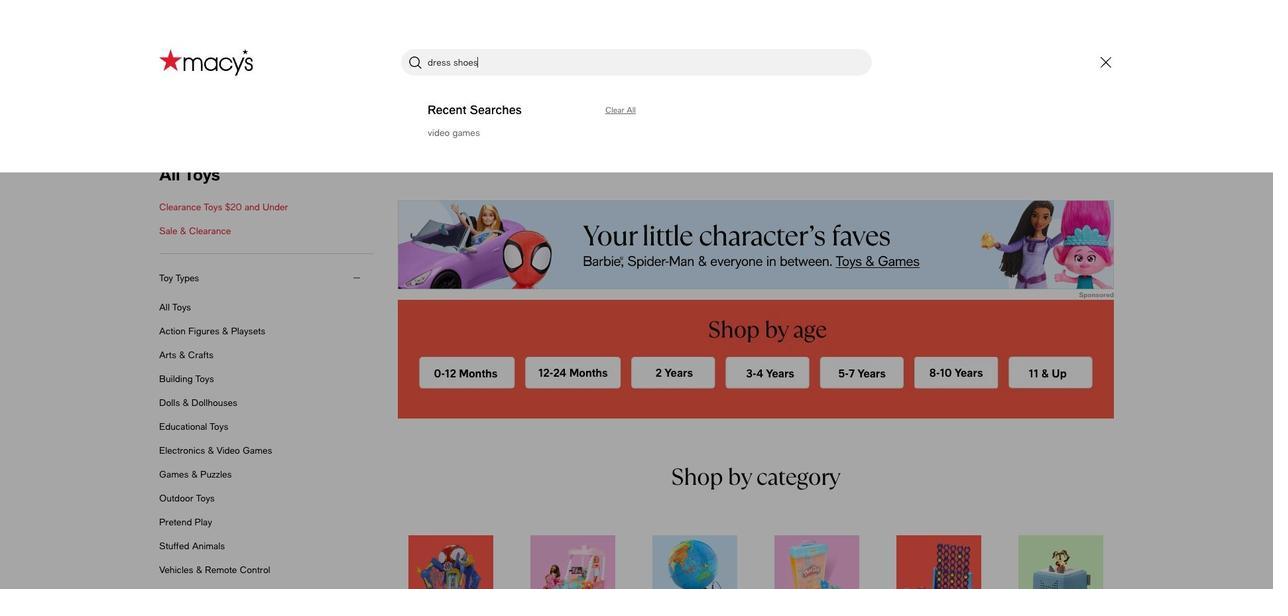 Task type: vqa. For each thing, say whether or not it's contained in the screenshot.
Games and Puzzles image at bottom
yes



Task type: locate. For each thing, give the bounding box(es) containing it.
advertisement element
[[398, 200, 1115, 289]]

search large image
[[407, 54, 423, 70]]

arts and crafts image
[[775, 535, 860, 589]]

shop by age image
[[398, 300, 1115, 419]]

ui minus gr small image
[[350, 271, 364, 285]]

shop by category image
[[398, 461, 1115, 493]]

games and puzzles image
[[897, 535, 982, 589]]

preschool toys image
[[1019, 535, 1104, 589]]

action figures and playsets image
[[409, 535, 494, 589]]



Task type: describe. For each thing, give the bounding box(es) containing it.
dolls and dollhouses image
[[531, 535, 616, 589]]

Search text field
[[401, 49, 872, 76]]

stem and  educational image
[[653, 535, 738, 589]]



